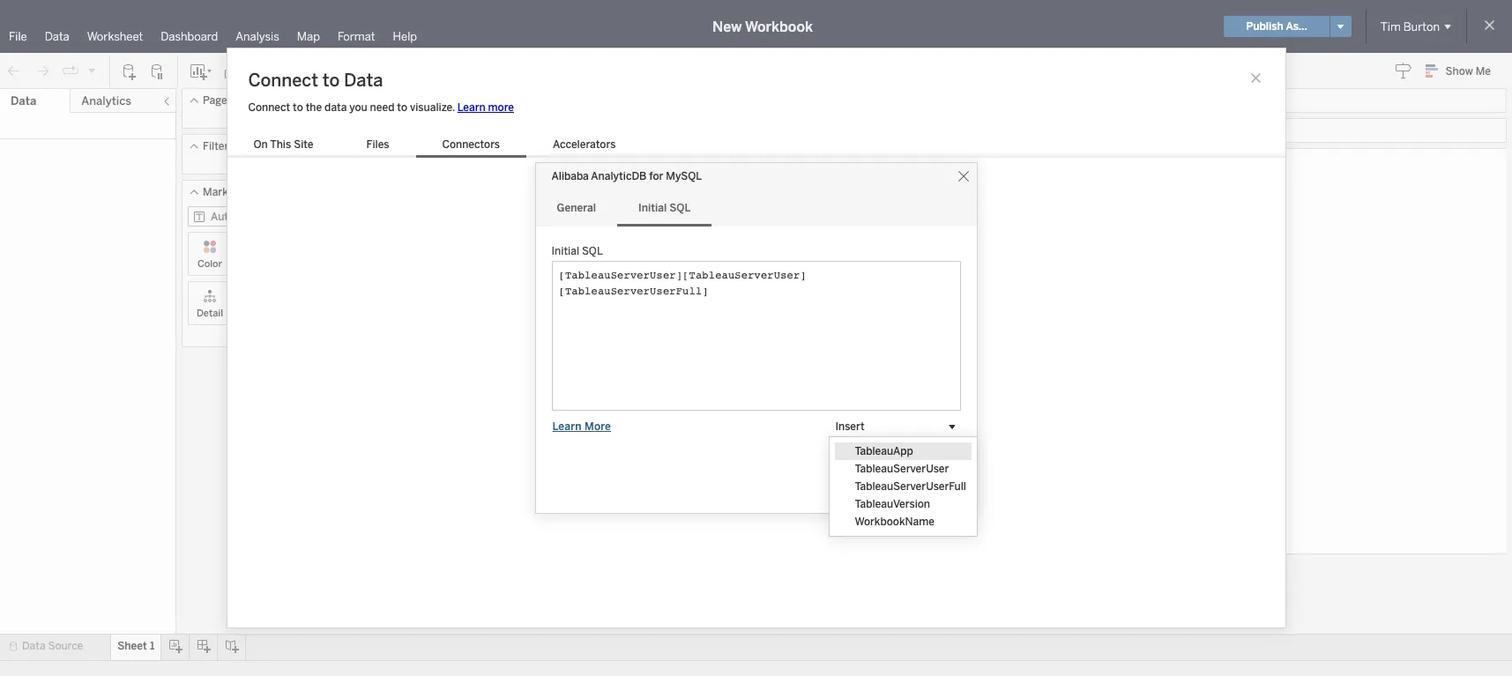 Task type: describe. For each thing, give the bounding box(es) containing it.
tableauapp
[[855, 445, 914, 458]]

analytics
[[81, 94, 131, 108]]

0 horizontal spatial sql
[[582, 245, 603, 258]]

more
[[585, 421, 611, 433]]

alibaba analyticdb for mysql dialog
[[536, 163, 977, 513]]

new
[[713, 18, 742, 35]]

for
[[650, 170, 664, 183]]

learn more link
[[458, 101, 514, 114]]

1 vertical spatial initial
[[552, 245, 580, 258]]

dashboard
[[161, 30, 218, 43]]

insert button
[[829, 416, 961, 438]]

analysis
[[236, 30, 279, 43]]

burton
[[1404, 20, 1441, 33]]

format
[[338, 30, 375, 43]]

in
[[927, 483, 936, 496]]

learn inside the alibaba analyticdb for mysql dialog
[[553, 421, 582, 433]]

0 horizontal spatial replay animation image
[[62, 62, 79, 80]]

as...
[[1287, 20, 1308, 33]]

0 horizontal spatial sheet
[[118, 640, 147, 653]]

connectors
[[442, 138, 500, 151]]

data
[[325, 101, 347, 114]]

sort ascending image
[[331, 62, 348, 80]]

learn more link
[[552, 420, 612, 434]]

2 horizontal spatial to
[[397, 101, 408, 114]]

1 vertical spatial 1
[[150, 640, 155, 653]]

workbookname
[[855, 516, 935, 528]]

pause auto updates image
[[149, 62, 167, 80]]

to for data
[[323, 70, 340, 91]]

on this site
[[254, 138, 314, 151]]

publish
[[1247, 20, 1284, 33]]

1 horizontal spatial sheet
[[351, 157, 399, 182]]

undo image
[[5, 62, 23, 80]]

clear sheet image
[[252, 62, 281, 80]]

show me button
[[1418, 57, 1508, 85]]

show me
[[1446, 65, 1492, 78]]

tim burton
[[1381, 20, 1441, 33]]

general
[[557, 202, 596, 214]]

totals image
[[387, 62, 408, 80]]

alibaba analyticdb for mysql
[[552, 170, 702, 183]]

connect to the data you need to visualize. learn more
[[248, 101, 514, 114]]

site
[[294, 138, 314, 151]]

Initial SQL text field
[[552, 261, 961, 411]]

on
[[254, 138, 268, 151]]

worksheet
[[87, 30, 143, 43]]

show
[[1446, 65, 1474, 78]]

files
[[367, 138, 389, 151]]

collapse image
[[161, 96, 172, 107]]

data left source
[[22, 640, 46, 653]]

tim
[[1381, 20, 1402, 33]]

mysql
[[666, 170, 702, 183]]

1 horizontal spatial replay animation image
[[86, 65, 97, 75]]

connect to data
[[248, 70, 383, 91]]

you
[[350, 101, 368, 114]]

sql inside modular connection dialog tabs tab list
[[670, 202, 691, 214]]

1 horizontal spatial 1
[[403, 157, 414, 182]]

list box containing on this site
[[227, 135, 643, 158]]



Task type: locate. For each thing, give the bounding box(es) containing it.
0 horizontal spatial initial sql
[[552, 245, 603, 258]]

analyticdb
[[591, 170, 647, 183]]

tableauapp tableauserveruser tableauserveruserfull tableauversion workbookname
[[855, 445, 967, 528]]

to right need
[[397, 101, 408, 114]]

tableauserveruser
[[855, 463, 949, 475]]

data up the redo icon
[[45, 30, 69, 43]]

1 horizontal spatial sheet 1
[[351, 157, 414, 182]]

initial
[[639, 202, 667, 214], [552, 245, 580, 258]]

0 vertical spatial initial sql
[[639, 202, 691, 214]]

1 vertical spatial sql
[[582, 245, 603, 258]]

0 vertical spatial list box
[[227, 135, 643, 158]]

pages
[[203, 94, 233, 107]]

list box
[[227, 135, 643, 158], [830, 438, 977, 536]]

sheet right source
[[118, 640, 147, 653]]

initial down general
[[552, 245, 580, 258]]

data down undo image
[[11, 94, 36, 108]]

connect for connect to the data you need to visualize. learn more
[[248, 101, 290, 114]]

publish as... button
[[1225, 16, 1330, 37]]

initial sql down for
[[639, 202, 691, 214]]

1 vertical spatial learn
[[553, 421, 582, 433]]

replay animation image
[[62, 62, 79, 80], [86, 65, 97, 75]]

filters
[[203, 140, 234, 153]]

alibaba
[[552, 170, 589, 183]]

1 vertical spatial list box
[[830, 438, 977, 536]]

0 vertical spatial 1
[[403, 157, 414, 182]]

1 vertical spatial sheet
[[118, 640, 147, 653]]

0 vertical spatial initial
[[639, 202, 667, 214]]

0 horizontal spatial sheet 1
[[118, 640, 155, 653]]

detail
[[197, 308, 223, 319]]

learn left the more
[[458, 101, 486, 114]]

help
[[393, 30, 417, 43]]

0 horizontal spatial learn
[[458, 101, 486, 114]]

sheet 1 right source
[[118, 640, 155, 653]]

1 horizontal spatial initial
[[639, 202, 667, 214]]

publish as...
[[1247, 20, 1308, 33]]

sheet 1
[[351, 157, 414, 182], [118, 640, 155, 653]]

0 horizontal spatial 1
[[150, 640, 155, 653]]

0 horizontal spatial initial
[[552, 245, 580, 258]]

source
[[48, 640, 83, 653]]

sheet down files
[[351, 157, 399, 182]]

replay animation image up analytics
[[86, 65, 97, 75]]

sql
[[670, 202, 691, 214], [582, 245, 603, 258]]

1 down visualize. in the top of the page
[[403, 157, 414, 182]]

color
[[198, 258, 222, 270]]

connect for connect to data
[[248, 70, 318, 91]]

0 vertical spatial connect
[[248, 70, 318, 91]]

this
[[270, 138, 291, 151]]

1 right source
[[150, 640, 155, 653]]

0 vertical spatial sql
[[670, 202, 691, 214]]

initial down for
[[639, 202, 667, 214]]

1 vertical spatial sheet 1
[[118, 640, 155, 653]]

1 horizontal spatial list box
[[830, 438, 977, 536]]

connect up the at top left
[[248, 70, 318, 91]]

new worksheet image
[[189, 62, 213, 80]]

sql down general
[[582, 245, 603, 258]]

1 horizontal spatial to
[[323, 70, 340, 91]]

1 horizontal spatial sql
[[670, 202, 691, 214]]

sort descending image
[[359, 62, 377, 80]]

connect down clear sheet icon
[[248, 101, 290, 114]]

map
[[297, 30, 320, 43]]

me
[[1476, 65, 1492, 78]]

connect
[[248, 70, 318, 91], [248, 101, 290, 114]]

0 vertical spatial sheet
[[351, 157, 399, 182]]

replay animation image right the redo icon
[[62, 62, 79, 80]]

to for the
[[293, 101, 303, 114]]

insert
[[836, 421, 865, 433]]

to
[[323, 70, 340, 91], [293, 101, 303, 114], [397, 101, 408, 114]]

learn left more
[[553, 421, 582, 433]]

sign
[[901, 483, 924, 496]]

initial inside modular connection dialog tabs tab list
[[639, 202, 667, 214]]

file
[[9, 30, 27, 43]]

sheet 1 down files
[[351, 157, 414, 182]]

data source
[[22, 640, 83, 653]]

data guide image
[[1395, 62, 1413, 79]]

initial sql down general
[[552, 245, 603, 258]]

1 horizontal spatial initial sql
[[639, 202, 691, 214]]

more
[[488, 101, 514, 114]]

sign in button
[[876, 479, 961, 500]]

marks
[[203, 186, 234, 198]]

1
[[403, 157, 414, 182], [150, 640, 155, 653]]

1 vertical spatial initial sql
[[552, 245, 603, 258]]

tableauserveruserfull
[[855, 481, 967, 493]]

tableauversion
[[855, 498, 931, 511]]

to left the at top left
[[293, 101, 303, 114]]

new workbook
[[713, 18, 813, 35]]

learn more
[[553, 421, 611, 433]]

the
[[306, 101, 322, 114]]

swap rows and columns image
[[303, 62, 320, 80]]

data up you
[[344, 70, 383, 91]]

0 vertical spatial learn
[[458, 101, 486, 114]]

2 connect from the top
[[248, 101, 290, 114]]

visualize.
[[410, 101, 455, 114]]

need
[[370, 101, 395, 114]]

0 horizontal spatial list box
[[227, 135, 643, 158]]

1 horizontal spatial learn
[[553, 421, 582, 433]]

learn
[[458, 101, 486, 114], [553, 421, 582, 433]]

data
[[45, 30, 69, 43], [344, 70, 383, 91], [11, 94, 36, 108], [22, 640, 46, 653]]

workbook
[[745, 18, 813, 35]]

initial sql
[[639, 202, 691, 214], [552, 245, 603, 258]]

1 connect from the top
[[248, 70, 318, 91]]

modular connection dialog tabs tab list
[[536, 190, 977, 227]]

0 vertical spatial sheet 1
[[351, 157, 414, 182]]

1 vertical spatial connect
[[248, 101, 290, 114]]

sql down mysql
[[670, 202, 691, 214]]

accelerators
[[553, 138, 616, 151]]

new data source image
[[121, 62, 138, 80]]

columns
[[365, 94, 410, 107]]

to right the swap rows and columns image
[[323, 70, 340, 91]]

duplicate image
[[224, 62, 242, 80]]

list box containing tableauapp
[[830, 438, 977, 536]]

0 horizontal spatial to
[[293, 101, 303, 114]]

sign in
[[901, 483, 936, 496]]

sheet
[[351, 157, 399, 182], [118, 640, 147, 653]]

redo image
[[34, 62, 51, 80]]

initial sql inside modular connection dialog tabs tab list
[[639, 202, 691, 214]]



Task type: vqa. For each thing, say whether or not it's contained in the screenshot.
Show Me BUTTON
yes



